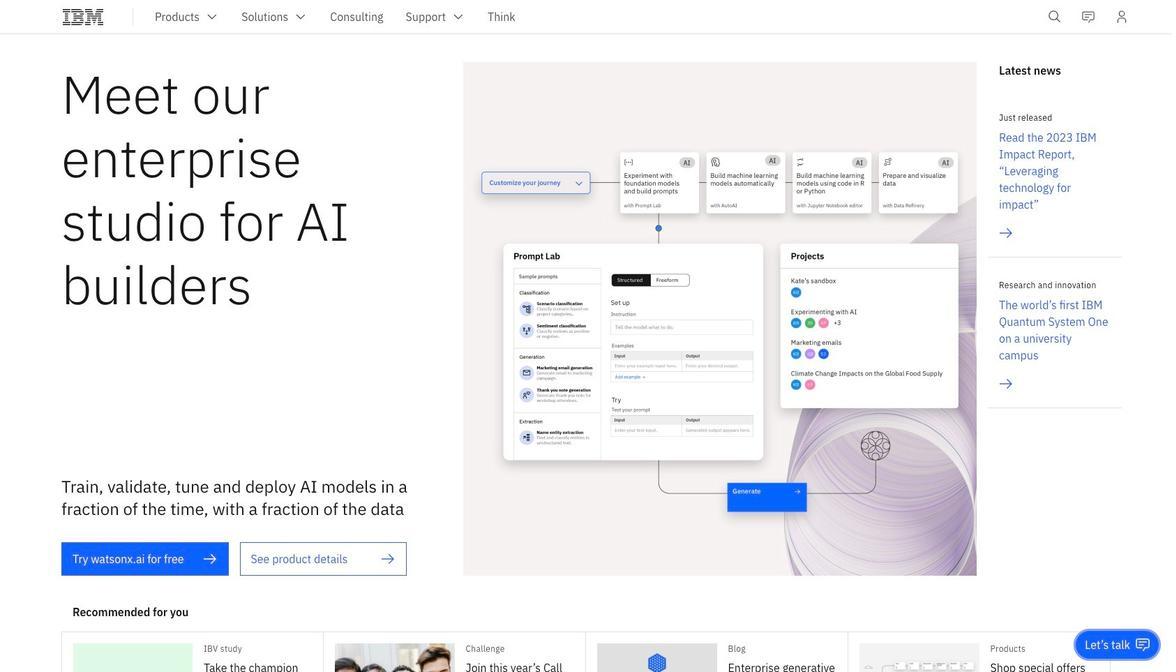 Task type: describe. For each thing, give the bounding box(es) containing it.
let's talk element
[[1086, 637, 1131, 653]]



